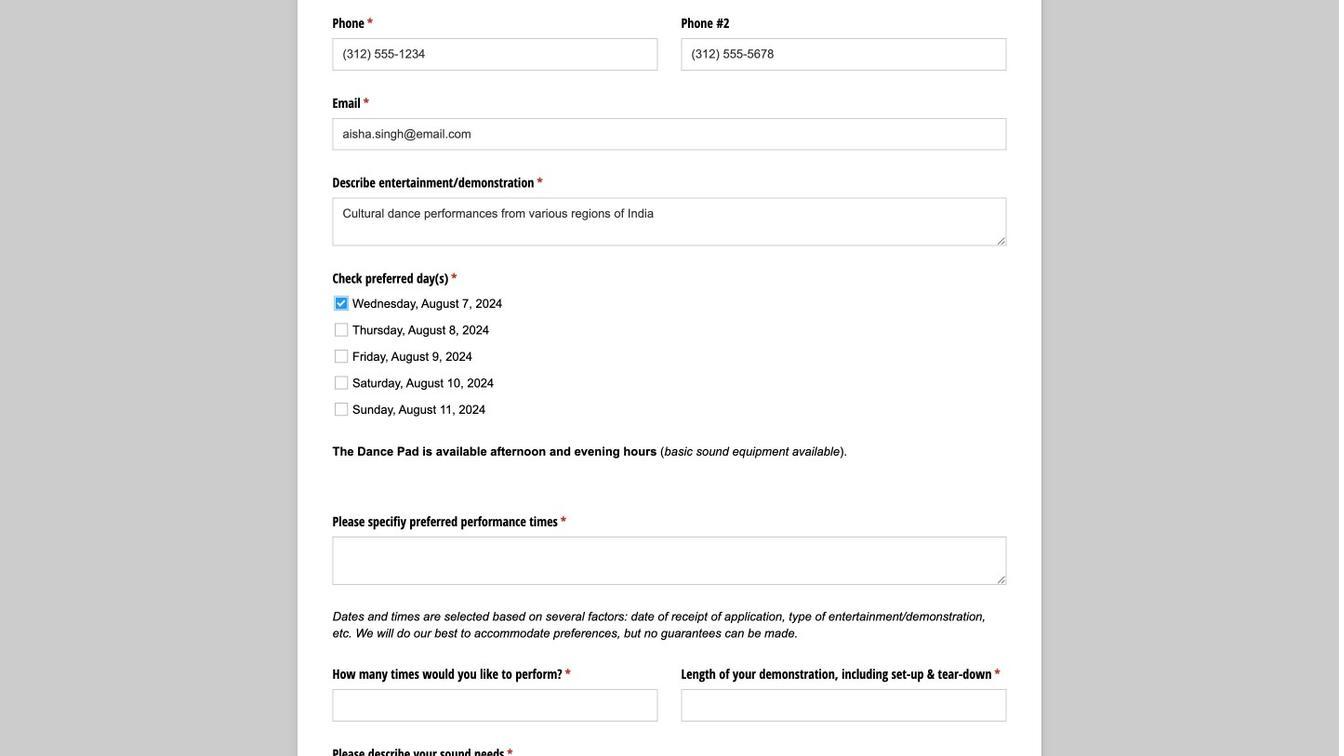 Task type: locate. For each thing, give the bounding box(es) containing it.
None text field
[[332, 38, 658, 71], [332, 118, 1007, 150], [332, 198, 1007, 246], [332, 536, 1007, 585], [332, 38, 658, 71], [332, 118, 1007, 150], [332, 198, 1007, 246], [332, 536, 1007, 585]]

None text field
[[681, 38, 1007, 71], [332, 689, 658, 722], [681, 689, 1007, 722], [681, 38, 1007, 71], [332, 689, 658, 722], [681, 689, 1007, 722]]



Task type: vqa. For each thing, say whether or not it's contained in the screenshot.
Address Line 2 text box
no



Task type: describe. For each thing, give the bounding box(es) containing it.
checkbox-group element
[[328, 289, 600, 426]]



